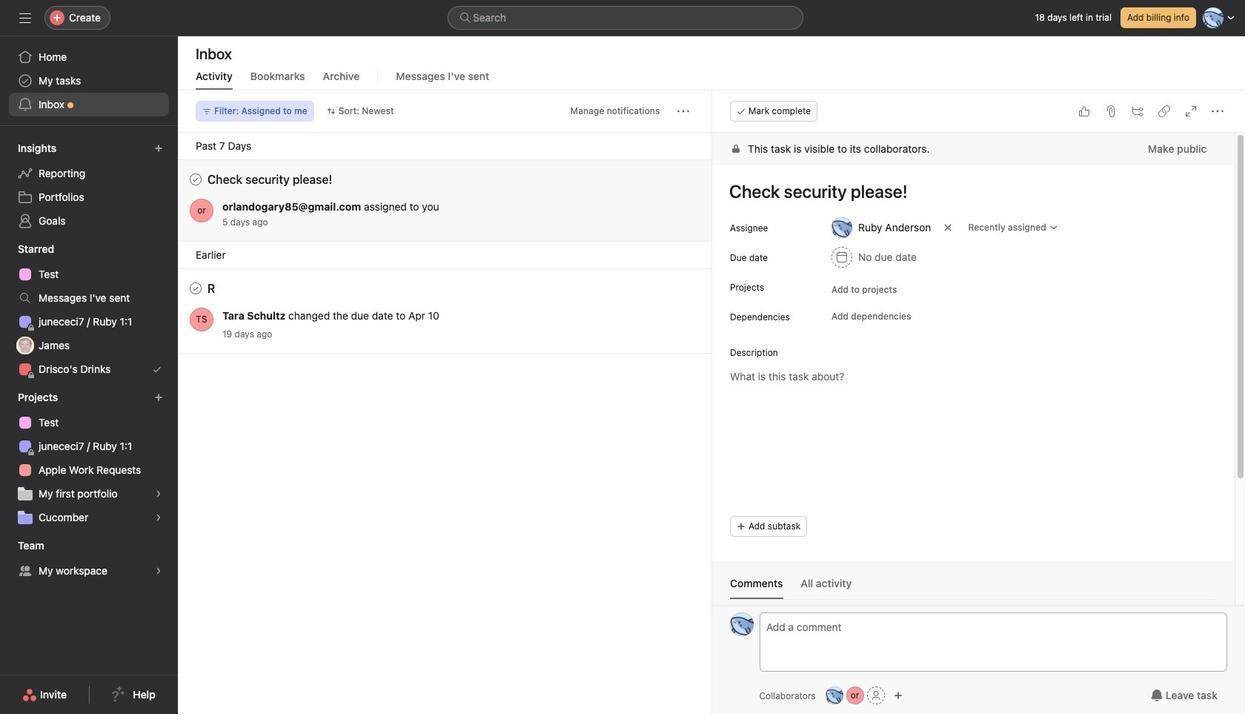 Task type: describe. For each thing, give the bounding box(es) containing it.
more actions for this task image
[[1212, 105, 1224, 117]]

1 horizontal spatial add or remove collaborators image
[[894, 691, 903, 700]]

copy task link image
[[1158, 105, 1170, 117]]

check security please! dialog
[[712, 90, 1246, 714]]

attachments: add a file to this task, check security please! image
[[1105, 105, 1117, 117]]

projects element
[[0, 384, 178, 532]]

sort: newest image
[[327, 107, 336, 116]]

more actions image
[[677, 105, 689, 117]]

tab list inside check security please! dialog
[[730, 576, 1217, 600]]

teams element
[[0, 532, 178, 586]]

add or remove collaborators image
[[826, 687, 844, 705]]

insights element
[[0, 135, 178, 236]]

0 horizontal spatial add or remove collaborators image
[[847, 687, 864, 705]]

remove assignee image
[[944, 223, 953, 232]]



Task type: vqa. For each thing, say whether or not it's contained in the screenshot.
second Show options image from the bottom of the page
no



Task type: locate. For each thing, give the bounding box(es) containing it.
list box
[[448, 6, 804, 30]]

new insights image
[[154, 144, 163, 153]]

1 horizontal spatial open user profile image
[[730, 613, 754, 636]]

new project or portfolio image
[[154, 393, 163, 402]]

Task Name text field
[[720, 174, 1217, 208]]

full screen image
[[1185, 105, 1197, 117]]

global element
[[0, 36, 178, 125]]

see details, my first portfolio image
[[154, 489, 163, 498]]

open user profile image
[[190, 199, 214, 222], [730, 613, 754, 636]]

main content
[[712, 133, 1235, 714]]

add subtask image
[[1132, 105, 1144, 117]]

main content inside check security please! dialog
[[712, 133, 1235, 714]]

hide sidebar image
[[19, 12, 31, 24]]

add or remove collaborators image
[[847, 687, 864, 705], [894, 691, 903, 700]]

0 vertical spatial open user profile image
[[190, 199, 214, 222]]

0 likes. click to like this task image
[[1078, 105, 1090, 117]]

starred element
[[0, 236, 178, 384]]

see details, my workspace image
[[154, 567, 163, 576]]

1 vertical spatial open user profile image
[[730, 613, 754, 636]]

tab list
[[730, 576, 1217, 600]]

0 horizontal spatial open user profile image
[[190, 199, 214, 222]]

see details, cucomber image
[[154, 513, 163, 522]]

open user profile image
[[190, 308, 214, 332]]



